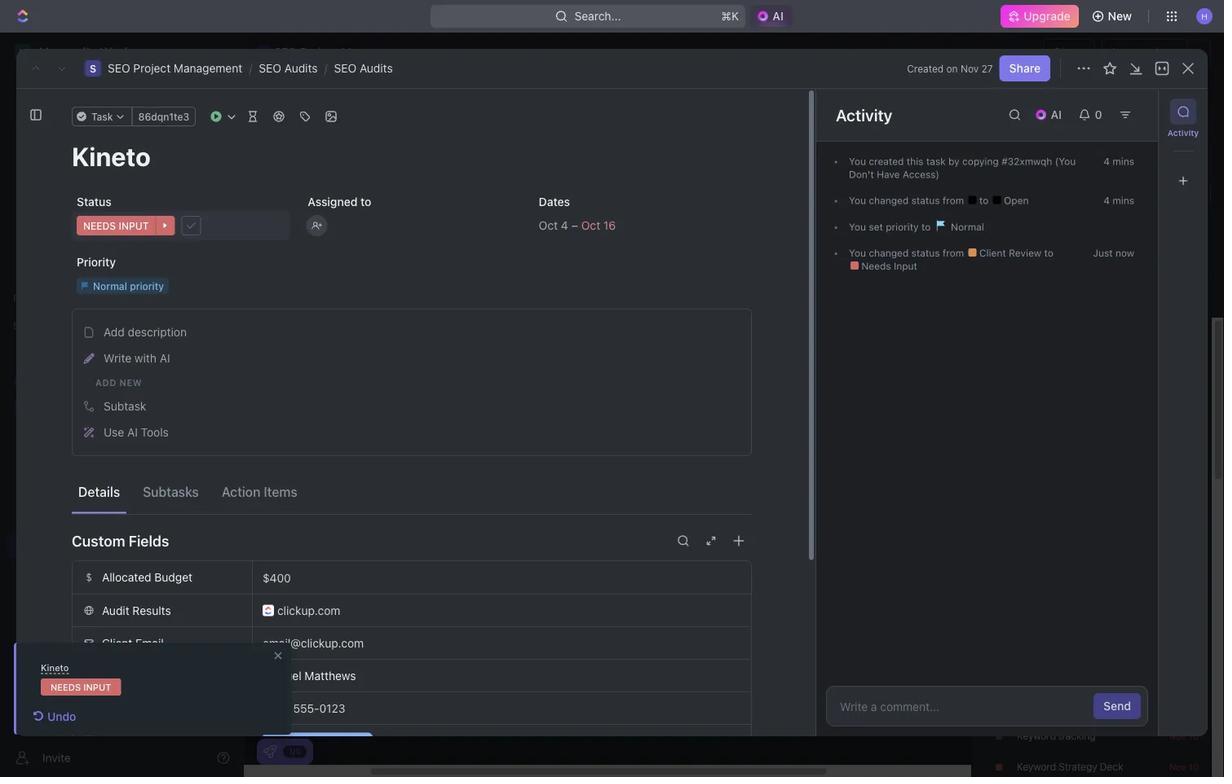 Task type: locate. For each thing, give the bounding box(es) containing it.
1 horizontal spatial task
[[1131, 105, 1156, 118]]

changed status from down the set priority to on the top right of page
[[866, 248, 967, 259]]

normal priority
[[93, 280, 164, 292]]

nov 10
[[1169, 732, 1199, 742], [1169, 762, 1199, 773]]

1 vertical spatial s
[[90, 63, 96, 74]]

1 vertical spatial needs input
[[859, 261, 917, 272]]

Set value for Allocated Budget Custom Field text field
[[253, 562, 751, 595]]

phone number
[[102, 702, 179, 716]]

find competitors' low-competition topics
[[1017, 700, 1204, 711]]

status
[[77, 195, 112, 209]]

s inside 's seo project management'
[[261, 47, 267, 57]]

1 vertical spatial 4
[[1104, 195, 1110, 206]]

0 horizontal spatial oct
[[539, 219, 558, 232]]

seo project management link up 86dqn1te3
[[108, 62, 242, 75]]

pencil image
[[83, 353, 94, 364]]

555-
[[293, 702, 319, 716]]

s inside tree
[[20, 541, 26, 552]]

1 keyword from the top
[[1017, 731, 1056, 742]]

inbox
[[39, 113, 68, 126]]

add left new on the top of the page
[[95, 378, 117, 388]]

1 horizontal spatial seo audits link
[[334, 62, 393, 75]]

1 10 from the top
[[1189, 732, 1199, 742]]

seo project management, , element left custom
[[15, 538, 31, 555]]

0 horizontal spatial task
[[91, 111, 113, 122]]

fields
[[129, 533, 169, 550]]

0 horizontal spatial s
[[20, 541, 26, 552]]

4 for changed status from
[[1104, 195, 1110, 206]]

client up phone
[[102, 670, 132, 683]]

1 vertical spatial mins
[[1113, 195, 1134, 206]]

1 vertical spatial share
[[1009, 62, 1041, 75]]

on
[[946, 63, 958, 74]]

management
[[341, 45, 412, 59], [174, 62, 242, 75], [411, 97, 548, 124], [106, 539, 177, 553]]

1 nov 10 from the top
[[1169, 732, 1199, 742]]

normal
[[948, 221, 984, 233]]

nov for keyword tracking
[[1169, 732, 1186, 742]]

0 vertical spatial 4
[[1104, 156, 1110, 167]]

add inside button
[[1106, 105, 1128, 118]]

1 vertical spatial seo project management link
[[39, 533, 233, 559]]

input inside "task sidebar content" section
[[894, 261, 917, 272]]

changed status from
[[866, 195, 967, 206], [866, 248, 967, 259]]

project up edit task name text box at the top
[[333, 97, 406, 124]]

changed
[[869, 195, 909, 206], [869, 248, 909, 259]]

priority right normal
[[130, 280, 164, 292]]

1 vertical spatial client
[[102, 670, 132, 683]]

4 mins for created this task by copying
[[1104, 156, 1134, 167]]

oct down the dates in the top left of the page
[[539, 219, 558, 232]]

2 10 from the top
[[1189, 762, 1199, 773]]

email
[[136, 637, 164, 650]]

add task
[[1106, 105, 1156, 118]]

1 vertical spatial from
[[943, 248, 964, 259]]

ai inside dropdown button
[[1051, 108, 1062, 122]]

needs down status in the left top of the page
[[83, 220, 116, 232]]

clickup.com
[[277, 604, 340, 618]]

from
[[943, 195, 964, 206], [943, 248, 964, 259]]

needs down kineto
[[51, 683, 81, 693]]

1 vertical spatial add
[[104, 326, 125, 339]]

0 vertical spatial share
[[1054, 45, 1085, 59]]

2 status from the top
[[911, 248, 940, 259]]

needs input down status in the left top of the page
[[83, 220, 149, 232]]

2 horizontal spatial s
[[261, 47, 267, 57]]

space
[[71, 401, 103, 414]]

mins down customize
[[1113, 195, 1134, 206]]

from down the "normal"
[[943, 248, 964, 259]]

2 changed from the top
[[869, 248, 909, 259]]

nov 10 for keyword strategy deck
[[1169, 762, 1199, 773]]

add right 0
[[1106, 105, 1128, 118]]

1 changed from the top
[[869, 195, 909, 206]]

project up allocated
[[65, 539, 103, 553]]

use ai tools
[[104, 426, 169, 440]]

task button
[[72, 107, 133, 126]]

subtasks button
[[136, 477, 205, 507]]

1 horizontal spatial oct
[[581, 219, 600, 232]]

on-page seo audits button
[[253, 726, 751, 758]]

details button
[[72, 477, 127, 507]]

audit left "type"
[[128, 735, 155, 748]]

(201) 555-0123 link
[[263, 693, 741, 725]]

needs input inside dropdown button
[[83, 220, 149, 232]]

needs
[[83, 220, 116, 232], [861, 261, 891, 272], [51, 683, 81, 693]]

automations
[[1110, 45, 1178, 59]]

1 vertical spatial needs
[[861, 261, 891, 272]]

seo inside dropdown button
[[313, 736, 333, 747]]

page
[[287, 736, 311, 747]]

1 vertical spatial nov
[[1169, 732, 1186, 742]]

needs input button
[[72, 211, 290, 241]]

0 vertical spatial keyword
[[1017, 731, 1056, 742]]

2 seo audits link from the left
[[334, 62, 393, 75]]

projects link
[[49, 422, 191, 449]]

1 vertical spatial changed
[[869, 248, 909, 259]]

0 vertical spatial nov 10
[[1169, 732, 1199, 742]]

on-page seo audits
[[269, 736, 366, 747]]

created
[[869, 156, 904, 167]]

to left the "normal"
[[921, 221, 931, 233]]

0 vertical spatial needs
[[83, 220, 116, 232]]

to left open
[[979, 195, 991, 206]]

0 vertical spatial ai button
[[750, 5, 793, 28]]

sidebar navigation
[[0, 33, 244, 778]]

input down dashboards link
[[119, 220, 149, 232]]

keyword for keyword tracking
[[1017, 731, 1056, 742]]

tools
[[141, 426, 169, 440]]

share right "27"
[[1009, 62, 1041, 75]]

changed status from down the access)
[[866, 195, 967, 206]]

0 horizontal spatial seo project management, , element
[[15, 538, 31, 555]]

1 changed status from from the top
[[866, 195, 967, 206]]

task down home link
[[91, 111, 113, 122]]

hide
[[1186, 230, 1208, 241]]

1 vertical spatial seo project management
[[39, 539, 177, 553]]

s up home link
[[90, 63, 96, 74]]

seo project management, , element up seo project management / seo audits / seo audits
[[258, 46, 271, 59]]

0 vertical spatial seo project management, , element
[[258, 46, 271, 59]]

0 vertical spatial client
[[102, 637, 132, 650]]

assigned to
[[308, 195, 371, 209]]

/
[[249, 62, 252, 75], [324, 62, 327, 75]]

needs input down kineto
[[51, 683, 111, 693]]

add inside button
[[104, 326, 125, 339]]

2 horizontal spatial input
[[894, 261, 917, 272]]

status for open
[[911, 195, 940, 206]]

nov 10 for keyword tracking
[[1169, 732, 1199, 742]]

allocated
[[102, 571, 151, 585]]

1 horizontal spatial needs
[[83, 220, 116, 232]]

4 mins for changed status from
[[1104, 195, 1134, 206]]

you down the set priority to on the top right of page
[[849, 248, 866, 259]]

add for add new
[[95, 378, 117, 388]]

project up home link
[[133, 62, 171, 75]]

2 changed status from from the top
[[866, 248, 967, 259]]

0123
[[319, 702, 345, 716]]

by
[[948, 156, 960, 167]]

s
[[261, 47, 267, 57], [90, 63, 96, 74], [20, 541, 26, 552]]

4 down customize button
[[1104, 195, 1110, 206]]

4 mins down customize
[[1104, 195, 1134, 206]]

status
[[911, 195, 940, 206], [911, 248, 940, 259]]

0 vertical spatial needs input
[[83, 220, 149, 232]]

needs input down the set priority to on the top right of page
[[859, 261, 917, 272]]

1 horizontal spatial input
[[119, 220, 149, 232]]

management inside tree
[[106, 539, 177, 553]]

priority inside "task sidebar content" section
[[886, 221, 919, 233]]

2 you from the top
[[849, 195, 866, 206]]

input down the set priority to on the top right of page
[[894, 261, 917, 272]]

client left the 'email'
[[102, 637, 132, 650]]

priority right set
[[886, 221, 919, 233]]

onboarding checklist button image
[[263, 746, 276, 759]]

user group image
[[17, 403, 29, 413]]

0 horizontal spatial seo project management
[[39, 539, 177, 553]]

action items button
[[215, 477, 304, 507]]

ai button left 0
[[1028, 102, 1072, 128]]

1 horizontal spatial activity
[[1168, 128, 1199, 137]]

3 you from the top
[[849, 221, 866, 233]]

s left custom
[[20, 541, 26, 552]]

s up seo project management / seo audits / seo audits
[[261, 47, 267, 57]]

seo project management, , element
[[258, 46, 271, 59], [85, 60, 101, 77], [15, 538, 31, 555]]

type
[[158, 735, 184, 748]]

0 horizontal spatial share
[[1009, 62, 1041, 75]]

audits inside dropdown button
[[336, 736, 366, 747]]

status down the access)
[[911, 195, 940, 206]]

1 vertical spatial 4 mins
[[1104, 195, 1134, 206]]

ai button right ⌘k
[[750, 5, 793, 28]]

seo project management link up allocated
[[39, 533, 233, 559]]

1 horizontal spatial share
[[1054, 45, 1085, 59]]

1 vertical spatial changed status from
[[866, 248, 967, 259]]

0 horizontal spatial /
[[249, 62, 252, 75]]

tree
[[7, 339, 236, 726]]

changed down have
[[869, 195, 909, 206]]

1 vertical spatial status
[[911, 248, 940, 259]]

27
[[982, 63, 993, 74]]

4 left "–" on the top of page
[[561, 219, 568, 232]]

1 horizontal spatial ai button
[[1028, 102, 1072, 128]]

0 horizontal spatial priority
[[130, 280, 164, 292]]

0 vertical spatial status
[[911, 195, 940, 206]]

0 vertical spatial input
[[119, 220, 149, 232]]

ai right use at the bottom of the page
[[127, 426, 138, 440]]

home link
[[7, 79, 236, 105]]

from for open
[[943, 195, 964, 206]]

subtask
[[104, 400, 146, 413]]

client
[[102, 637, 132, 650], [102, 670, 132, 683]]

changed status from for needs input
[[866, 248, 967, 259]]

16
[[603, 219, 616, 232]]

client name
[[102, 670, 166, 683]]

changed down the set priority to on the top right of page
[[869, 248, 909, 259]]

spaces
[[13, 320, 48, 332]]

1 client from the top
[[102, 637, 132, 650]]

matthews
[[305, 670, 356, 683]]

1 / from the left
[[249, 62, 252, 75]]

results
[[132, 604, 171, 618]]

2 vertical spatial needs
[[51, 683, 81, 693]]

keyword down find on the right bottom
[[1017, 731, 1056, 742]]

1 vertical spatial input
[[894, 261, 917, 272]]

input up phone
[[83, 683, 111, 693]]

needs input
[[83, 220, 149, 232], [859, 261, 917, 272], [51, 683, 111, 693]]

4 right (you
[[1104, 156, 1110, 167]]

1 vertical spatial activity
[[1168, 128, 1199, 137]]

task right 0
[[1131, 105, 1156, 118]]

1 status from the top
[[911, 195, 940, 206]]

1 vertical spatial 10
[[1189, 762, 1199, 773]]

status down the set priority to on the top right of page
[[911, 248, 940, 259]]

2 keyword from the top
[[1017, 762, 1056, 773]]

ai left 0 dropdown button
[[1051, 108, 1062, 122]]

0 vertical spatial s
[[261, 47, 267, 57]]

0 horizontal spatial input
[[83, 683, 111, 693]]

0 vertical spatial 10
[[1189, 732, 1199, 742]]

favorites
[[13, 293, 56, 304]]

1 vertical spatial audit
[[128, 735, 155, 748]]

0 horizontal spatial activity
[[836, 105, 892, 124]]

1 horizontal spatial priority
[[886, 221, 919, 233]]

task sidebar navigation tab list
[[1165, 99, 1201, 194]]

#32xmwqh (you don't have access)
[[849, 156, 1076, 180]]

1 4 mins from the top
[[1104, 156, 1134, 167]]

0 horizontal spatial seo audits link
[[259, 62, 318, 75]]

tree containing team space
[[7, 339, 236, 726]]

10
[[1189, 732, 1199, 742], [1189, 762, 1199, 773]]

0 vertical spatial 4 mins
[[1104, 156, 1134, 167]]

keyword down keyword tracking
[[1017, 762, 1056, 773]]

0 vertical spatial changed
[[869, 195, 909, 206]]

mins for changed status from
[[1113, 195, 1134, 206]]

strategy
[[1059, 762, 1097, 773]]

4 you from the top
[[849, 248, 866, 259]]

tasks
[[1183, 296, 1208, 308]]

status for needs input
[[911, 248, 940, 259]]

0 vertical spatial add
[[1106, 105, 1128, 118]]

seo project management up edit task name text box at the top
[[283, 97, 553, 124]]

add up write in the top of the page
[[104, 326, 125, 339]]

client review
[[977, 248, 1044, 259]]

0 vertical spatial mins
[[1113, 156, 1134, 167]]

2 from from the top
[[943, 248, 964, 259]]

automations button
[[1102, 40, 1187, 64]]

2 vertical spatial add
[[95, 378, 117, 388]]

needs down set
[[861, 261, 891, 272]]

1 mins from the top
[[1113, 156, 1134, 167]]

add description button
[[77, 320, 746, 346]]

you up don't
[[849, 156, 866, 167]]

2 vertical spatial seo project management, , element
[[15, 538, 31, 555]]

2 4 mins from the top
[[1104, 195, 1134, 206]]

1 vertical spatial nov 10
[[1169, 762, 1199, 773]]

2 / from the left
[[324, 62, 327, 75]]

1 vertical spatial priority
[[130, 280, 164, 292]]

share
[[1054, 45, 1085, 59], [1009, 62, 1041, 75]]

0 vertical spatial seo project management
[[283, 97, 553, 124]]

search...
[[575, 9, 621, 23]]

1 horizontal spatial s
[[90, 63, 96, 74]]

mins down the add task button
[[1113, 156, 1134, 167]]

mins
[[1113, 156, 1134, 167], [1113, 195, 1134, 206]]

review
[[1009, 248, 1041, 259]]

1 vertical spatial keyword
[[1017, 762, 1056, 773]]

you down don't
[[849, 195, 866, 206]]

0 vertical spatial audit
[[102, 604, 129, 618]]

access)
[[903, 169, 939, 180]]

created this task by copying
[[866, 156, 1002, 167]]

priority for normal
[[130, 280, 164, 292]]

2 vertical spatial 4
[[561, 219, 568, 232]]

2 mins from the top
[[1113, 195, 1134, 206]]

2 nov 10 from the top
[[1169, 762, 1199, 773]]

share down upgrade
[[1054, 45, 1085, 59]]

customize button
[[1064, 147, 1147, 170]]

needs inside "task sidebar content" section
[[861, 261, 891, 272]]

topics
[[1176, 700, 1204, 711]]

0 vertical spatial activity
[[836, 105, 892, 124]]

unscheduled
[[988, 261, 1053, 273]]

seo project management, , element up home link
[[85, 60, 101, 77]]

0 vertical spatial seo project management link
[[108, 62, 242, 75]]

nov for keyword strategy deck
[[1169, 762, 1186, 773]]

1 horizontal spatial /
[[324, 62, 327, 75]]

4 mins down the add task button
[[1104, 156, 1134, 167]]

action
[[222, 484, 260, 500]]

audit down allocated
[[102, 604, 129, 618]]

2 vertical spatial s
[[20, 541, 26, 552]]

1 horizontal spatial seo project management, , element
[[85, 60, 101, 77]]

s for the seo project management, , 'element' within tree
[[20, 541, 26, 552]]

priority inside dropdown button
[[130, 280, 164, 292]]

you left set
[[849, 221, 866, 233]]

oct right "–" on the top of page
[[581, 219, 600, 232]]

0 vertical spatial changed status from
[[866, 195, 967, 206]]

ai right with
[[160, 352, 170, 365]]

2 horizontal spatial needs
[[861, 261, 891, 272]]

2 vertical spatial nov
[[1169, 762, 1186, 773]]

4
[[1104, 156, 1110, 167], [1104, 195, 1110, 206], [561, 219, 568, 232]]

0 vertical spatial priority
[[886, 221, 919, 233]]

from up the "normal"
[[943, 195, 964, 206]]

0 vertical spatial from
[[943, 195, 964, 206]]

seo project management up allocated
[[39, 539, 177, 553]]

1 from from the top
[[943, 195, 964, 206]]

dates
[[539, 195, 570, 209]]

to right review
[[1044, 248, 1053, 259]]

2 client from the top
[[102, 670, 132, 683]]

ai right ⌘k
[[773, 9, 784, 23]]



Task type: vqa. For each thing, say whether or not it's contained in the screenshot.
rightmost SEO Project Management, , element
yes



Task type: describe. For each thing, give the bounding box(es) containing it.
use ai tools button
[[77, 420, 746, 446]]

changed for open
[[869, 195, 909, 206]]

samuel
[[263, 670, 301, 683]]

allocated budget
[[102, 571, 192, 585]]

custom fields element
[[72, 561, 752, 778]]

seo project management / seo audits / seo audits
[[108, 62, 393, 75]]

search button
[[942, 147, 1006, 170]]

task inside the add task button
[[1131, 105, 1156, 118]]

1 seo audits link from the left
[[259, 62, 318, 75]]

tree inside sidebar navigation
[[7, 339, 236, 726]]

have
[[877, 169, 900, 180]]

(201)
[[263, 702, 290, 716]]

add task button
[[1096, 99, 1165, 125]]

0 vertical spatial nov
[[961, 63, 979, 74]]

set priority to
[[866, 221, 933, 233]]

2 oct from the left
[[581, 219, 600, 232]]

favorites button
[[7, 289, 63, 308]]

tracking
[[1059, 731, 1096, 742]]

description
[[128, 326, 187, 339]]

1 vertical spatial seo project management, , element
[[85, 60, 101, 77]]

don't
[[849, 169, 874, 180]]

name
[[136, 670, 166, 683]]

low-
[[1099, 700, 1119, 711]]

tasks
[[988, 226, 1025, 244]]

10 for keyword tracking
[[1189, 732, 1199, 742]]

inbox link
[[7, 107, 236, 133]]

project inside tree
[[65, 539, 103, 553]]

budget
[[154, 571, 192, 585]]

kineto
[[41, 663, 69, 674]]

use
[[104, 426, 124, 440]]

subtasks
[[143, 484, 199, 500]]

send
[[1103, 700, 1131, 714]]

deck
[[1100, 762, 1123, 773]]

from for needs input
[[943, 248, 964, 259]]

ai inside "button"
[[160, 352, 170, 365]]

seo inside tree
[[39, 539, 62, 553]]

task sidebar content section
[[812, 89, 1158, 737]]

changed for needs input
[[869, 248, 909, 259]]

action items
[[222, 484, 297, 500]]

onboarding checklist button element
[[263, 746, 276, 759]]

activity inside "task sidebar content" section
[[836, 105, 892, 124]]

email@clickup.com link
[[263, 628, 741, 660]]

keyword for keyword strategy deck
[[1017, 762, 1056, 773]]

client email
[[102, 637, 164, 650]]

add new
[[95, 378, 142, 388]]

search
[[963, 151, 1001, 165]]

custom fields
[[72, 533, 169, 550]]

1 you from the top
[[849, 156, 866, 167]]

2 vertical spatial needs input
[[51, 683, 111, 693]]

1 oct from the left
[[539, 219, 558, 232]]

home
[[39, 85, 70, 99]]

items
[[264, 484, 297, 500]]

hide button
[[1182, 225, 1213, 245]]

just
[[1093, 248, 1113, 259]]

customize
[[1085, 151, 1143, 165]]

–
[[571, 219, 578, 232]]

created on nov 27
[[907, 63, 993, 74]]

team space
[[39, 401, 103, 414]]

client
[[979, 248, 1006, 259]]

set
[[869, 221, 883, 233]]

Edit task name text field
[[72, 141, 752, 172]]

upgrade link
[[1001, 5, 1079, 28]]

seo audit type
[[102, 735, 184, 748]]

add for add task
[[1106, 105, 1128, 118]]

seo project management, , element inside tree
[[15, 538, 31, 555]]

clickup.com link
[[263, 595, 741, 627]]

mins for created this task by copying
[[1113, 156, 1134, 167]]

competition
[[1119, 700, 1173, 711]]

add description
[[104, 326, 187, 339]]

1 horizontal spatial seo project management
[[283, 97, 553, 124]]

seo project management link for the seo project management, , 'element' within tree
[[39, 533, 233, 559]]

share button down upgrade
[[1044, 39, 1095, 65]]

s seo project management
[[261, 45, 412, 59]]

0 button
[[1072, 102, 1112, 128]]

subtask button
[[77, 394, 746, 420]]

dashboards link
[[7, 162, 236, 188]]

86dqn1te3
[[138, 111, 189, 122]]

undo
[[47, 711, 76, 724]]

changed status from for open
[[866, 195, 967, 206]]

write with ai
[[104, 352, 170, 365]]

activity inside task sidebar navigation tab list
[[1168, 128, 1199, 137]]

10 for keyword strategy deck
[[1189, 762, 1199, 773]]

open
[[1001, 195, 1029, 206]]

2 horizontal spatial seo project management, , element
[[258, 46, 271, 59]]

number
[[138, 702, 179, 716]]

client for client name
[[102, 670, 132, 683]]

1/5
[[289, 747, 301, 757]]

s for middle the seo project management, , 'element'
[[90, 63, 96, 74]]

custom fields button
[[72, 522, 752, 561]]

overdue
[[1066, 261, 1108, 273]]

new
[[1108, 9, 1132, 23]]

to right assigned
[[360, 195, 371, 209]]

created
[[907, 63, 944, 74]]

input inside dropdown button
[[119, 220, 149, 232]]

task inside 'task' dropdown button
[[91, 111, 113, 122]]

projects
[[49, 429, 92, 442]]

0 horizontal spatial needs
[[51, 683, 81, 693]]

write
[[104, 352, 131, 365]]

needs inside dropdown button
[[83, 220, 116, 232]]

0 horizontal spatial ai button
[[750, 5, 793, 28]]

priority for set
[[886, 221, 919, 233]]

find
[[1017, 700, 1036, 711]]

h
[[1201, 11, 1208, 21]]

4 for created this task by copying
[[1104, 156, 1110, 167]]

2 vertical spatial input
[[83, 683, 111, 693]]

keyword tracking
[[1017, 731, 1096, 742]]

project up seo project management / seo audits / seo audits
[[300, 45, 338, 59]]

needs input inside "task sidebar content" section
[[859, 261, 917, 272]]

client for client email
[[102, 637, 132, 650]]

oct 4 – oct 16
[[539, 219, 616, 232]]

share button right "27"
[[1000, 55, 1050, 82]]

seo project management inside sidebar navigation
[[39, 539, 177, 553]]

dashboards
[[39, 168, 102, 182]]

86dqn1te3 button
[[132, 107, 196, 126]]

just now
[[1093, 248, 1134, 259]]

seo project management link for middle the seo project management, , 'element'
[[108, 62, 242, 75]]

add for add description
[[104, 326, 125, 339]]

1 vertical spatial ai button
[[1028, 102, 1072, 128]]

write with ai button
[[77, 346, 746, 372]]

task
[[926, 156, 946, 167]]

assigned
[[308, 195, 357, 209]]



